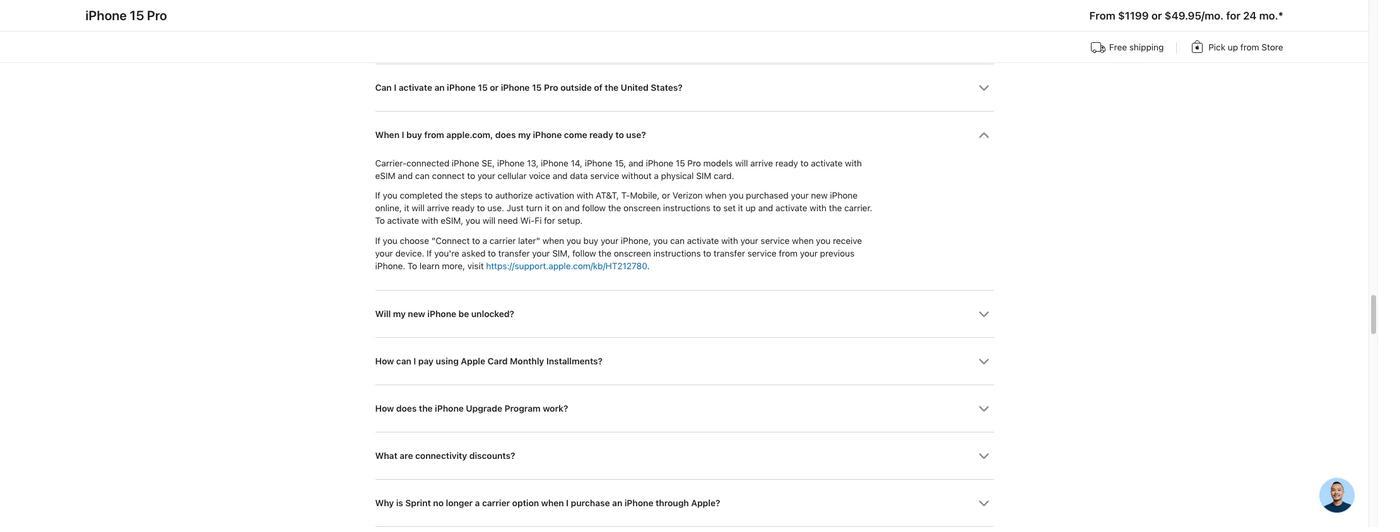 Task type: describe. For each thing, give the bounding box(es) containing it.
follow inside if you completed the steps to authorize activation with at&t, t-mobile, or verizon when you purchased your new iphone online, it will arrive ready to use. just turn it on and follow the onscreen instructions to set it up and activate with the carrier. to activate with esim, you will need wi-fi for setup.
[[582, 203, 606, 214]]

activate inside can i activate an iphone 15 or iphone 15 pro outside of the united states? dropdown button
[[399, 82, 432, 93]]

service inside carrier-connected iphone se, iphone 13, iphone 14, iphone 15, and iphone 15 pro models will arrive ready to activate with esim and can connect to your cellular voice and data service without a physical sim card.
[[590, 171, 619, 181]]

choose
[[400, 236, 429, 246]]

connect
[[432, 171, 465, 181]]

physical
[[661, 171, 694, 181]]

carrier-connected iphone se, iphone 13, iphone 14, iphone 15, and iphone 15 pro models will arrive ready to activate with esim and can connect to your cellular voice and data service without a physical sim card.
[[375, 159, 862, 181]]

what are connectivity discounts? button
[[375, 433, 994, 479]]

cellular
[[498, 171, 527, 181]]

carrier-
[[375, 159, 407, 169]]

free shipping
[[1110, 42, 1164, 52]]

voice
[[529, 171, 550, 181]]

ready inside dropdown button
[[590, 130, 613, 140]]

previous
[[820, 248, 855, 259]]

completed
[[400, 191, 443, 201]]

and up setup. at the left of the page
[[565, 203, 580, 214]]

and down the iphone 14,
[[553, 171, 568, 181]]

the down pay
[[419, 404, 433, 414]]

steps
[[460, 191, 483, 201]]

need
[[498, 216, 518, 226]]

online,
[[375, 203, 402, 214]]

how does the iphone upgrade program work?
[[375, 404, 568, 414]]

are
[[400, 451, 413, 461]]

data
[[570, 171, 588, 181]]

setup.
[[558, 216, 583, 226]]

why
[[375, 498, 394, 508]]

to inside "if you choose "connect to a carrier later" when you buy your iphone, you can activate with your service when you receive your device. if you're asked to transfer your sim, follow the onscreen instructions to transfer service from your previous iphone. to learn more, visit"
[[408, 261, 417, 271]]

iphone 15 pro link
[[86, 8, 167, 23]]

iphone,
[[621, 236, 651, 246]]

can i activate an iphone 15 or iphone 15 pro outside of the united states?
[[375, 82, 683, 93]]

chevrondown image for iphone
[[979, 498, 989, 509]]

chevrondown image for states?
[[979, 82, 989, 93]]

states?
[[651, 82, 683, 93]]

if for if you choose "connect to a carrier later" when you buy your iphone, you can activate with your service when you receive your device. if you're asked to transfer your sim, follow the onscreen instructions to transfer service from your previous iphone. to learn more, visit
[[375, 236, 381, 246]]

no
[[433, 498, 444, 508]]

ready inside carrier-connected iphone se, iphone 13, iphone 14, iphone 15, and iphone 15 pro models will arrive ready to activate with esim and can connect to your cellular voice and data service without a physical sim card.
[[776, 159, 798, 169]]

will my new iphone be unlocked?
[[375, 309, 514, 319]]

when i buy from apple.com, does my iphone come ready to use?
[[375, 130, 646, 140]]

to inside dropdown button
[[616, 130, 624, 140]]

visit
[[468, 261, 484, 271]]

verizon
[[673, 191, 703, 201]]

onscreen inside if you completed the steps to authorize activation with at&t, t-mobile, or verizon when you purchased your new iphone online, it will arrive ready to use. just turn it on and follow the onscreen instructions to set it up and activate with the carrier. to activate with esim, you will need wi-fi for setup.
[[624, 203, 661, 214]]

device.
[[395, 248, 424, 259]]

15,
[[615, 159, 626, 169]]

with down "data"
[[577, 191, 594, 201]]

from
[[1090, 9, 1116, 22]]

arrive inside carrier-connected iphone se, iphone 13, iphone 14, iphone 15, and iphone 15 pro models will arrive ready to activate with esim and can connect to your cellular voice and data service without a physical sim card.
[[751, 159, 773, 169]]

a for purchase
[[475, 498, 480, 508]]

you right "iphone,"
[[653, 236, 668, 246]]

use.
[[487, 203, 504, 214]]

upgrade
[[466, 404, 502, 414]]

can i activate an iphone 15 or iphone 15 pro outside of the united states? button
[[375, 64, 994, 111]]

activate inside "if you choose "connect to a carrier later" when you buy your iphone, you can activate with your service when you receive your device. if you're asked to transfer your sim, follow the onscreen instructions to transfer service from your previous iphone. to learn more, visit"
[[687, 236, 719, 246]]

/mo.
[[1202, 9, 1224, 22]]

sim
[[696, 171, 712, 181]]

list containing free shipping
[[86, 38, 1284, 60]]

card
[[488, 356, 508, 366]]

arrive inside if you completed the steps to authorize activation with at&t, t-mobile, or verizon when you purchased your new iphone online, it will arrive ready to use. just turn it on and follow the onscreen instructions to set it up and activate with the carrier. to activate with esim, you will need wi-fi for setup.
[[427, 203, 450, 214]]

the left "steps"
[[445, 191, 458, 201]]

or inside dropdown button
[[490, 82, 499, 93]]

iphone left be
[[428, 309, 456, 319]]

an inside dropdown button
[[435, 82, 445, 93]]

why is sprint no longer a carrier option when i purchase an iphone through apple? button
[[375, 480, 994, 527]]

discounts?
[[469, 451, 515, 461]]

apple
[[461, 356, 485, 366]]

sprint
[[405, 498, 431, 508]]

shipping
[[1130, 42, 1164, 52]]

wi-
[[520, 216, 535, 226]]

your down purchased
[[741, 236, 758, 246]]

installments?
[[546, 356, 603, 366]]

from inside dropdown button
[[424, 130, 444, 140]]

*
[[1279, 9, 1284, 22]]

purchase
[[571, 498, 610, 508]]

the down at&t,
[[608, 203, 621, 214]]

buy inside dropdown button
[[406, 130, 422, 140]]

will my new iphone be unlocked? button
[[375, 291, 994, 337]]

can inside dropdown button
[[396, 356, 411, 366]]

can
[[375, 82, 392, 93]]

longer
[[446, 498, 473, 508]]

your inside if you completed the steps to authorize activation with at&t, t-mobile, or verizon when you purchased your new iphone online, it will arrive ready to use. just turn it on and follow the onscreen instructions to set it up and activate with the carrier. to activate with esim, you will need wi-fi for setup.
[[791, 191, 809, 201]]

purchased
[[746, 191, 789, 201]]

apple.com,
[[446, 130, 493, 140]]

list item containing when i buy from apple.com, does my iphone come ready to use?
[[375, 111, 994, 290]]

you're
[[434, 248, 459, 259]]

what are connectivity discounts?
[[375, 451, 515, 461]]

when left receive
[[792, 236, 814, 246]]

free
[[1110, 42, 1127, 52]]

pay
[[418, 356, 434, 366]]

for inside if you completed the steps to authorize activation with at&t, t-mobile, or verizon when you purchased your new iphone online, it will arrive ready to use. just turn it on and follow the onscreen instructions to set it up and activate with the carrier. to activate with esim, you will need wi-fi for setup.
[[544, 216, 555, 226]]

iphone left 15,
[[585, 159, 613, 169]]

unlocked?
[[471, 309, 514, 319]]

"connect
[[432, 236, 470, 246]]

ready inside if you completed the steps to authorize activation with at&t, t-mobile, or verizon when you purchased your new iphone online, it will arrive ready to use. just turn it on and follow the onscreen instructions to set it up and activate with the carrier. to activate with esim, you will need wi-fi for setup.
[[452, 203, 475, 214]]

iphone se,
[[452, 159, 495, 169]]

outside
[[561, 82, 592, 93]]

iphone left 15
[[646, 159, 674, 169]]

your up iphone.
[[375, 248, 393, 259]]

mobile,
[[630, 191, 660, 201]]

1 horizontal spatial up
[[1228, 42, 1239, 52]]

15
[[676, 159, 685, 169]]

2 vertical spatial service
[[748, 248, 777, 259]]

pro inside carrier-connected iphone se, iphone 13, iphone 14, iphone 15, and iphone 15 pro models will arrive ready to activate with esim and can connect to your cellular voice and data service without a physical sim card.
[[688, 159, 701, 169]]

an inside dropdown button
[[612, 498, 623, 508]]

to inside if you completed the steps to authorize activation with at&t, t-mobile, or verizon when you purchased your new iphone online, it will arrive ready to use. just turn it on and follow the onscreen instructions to set it up and activate with the carrier. to activate with esim, you will need wi-fi for setup.
[[375, 216, 385, 226]]

how does the iphone upgrade program work? button
[[375, 385, 994, 432]]

with left carrier.
[[810, 203, 827, 214]]

a for buy
[[483, 236, 487, 246]]

connectivity
[[415, 451, 467, 461]]

esim,
[[441, 216, 463, 226]]

you up sim,
[[567, 236, 581, 246]]

from $1199 or $49.95 /mo. for 24 mo. *
[[1090, 9, 1284, 22]]

and down purchased
[[758, 203, 773, 214]]

pick
[[1209, 42, 1226, 52]]

will inside carrier-connected iphone se, iphone 13, iphone 14, iphone 15, and iphone 15 pro models will arrive ready to activate with esim and can connect to your cellular voice and data service without a physical sim card.
[[735, 159, 748, 169]]

activate inside carrier-connected iphone se, iphone 13, iphone 14, iphone 15, and iphone 15 pro models will arrive ready to activate with esim and can connect to your cellular voice and data service without a physical sim card.
[[811, 159, 843, 169]]

why is sprint no longer a carrier option when i purchase an iphone through apple?
[[375, 498, 720, 508]]

esim
[[375, 171, 395, 181]]

list containing can i activate an iphone 15 or iphone 15 pro outside of the united states?
[[375, 16, 994, 528]]

does inside list item
[[495, 130, 516, 140]]

authorize
[[495, 191, 533, 201]]

https://support.apple.com/kb/ht212780 link
[[486, 261, 647, 271]]

with inside carrier-connected iphone se, iphone 13, iphone 14, iphone 15, and iphone 15 pro models will arrive ready to activate with esim and can connect to your cellular voice and data service without a physical sim card.
[[845, 159, 862, 169]]

3 it from the left
[[738, 203, 743, 214]]

1 transfer from the left
[[498, 248, 530, 259]]

your down later"
[[532, 248, 550, 259]]

more,
[[442, 261, 465, 271]]



Task type: vqa. For each thing, say whether or not it's contained in the screenshot.
ways
no



Task type: locate. For each thing, give the bounding box(es) containing it.
when inside if you completed the steps to authorize activation with at&t, t-mobile, or verizon when you purchased your new iphone online, it will arrive ready to use. just turn it on and follow the onscreen instructions to set it up and activate with the carrier. to activate with esim, you will need wi-fi for setup.
[[705, 191, 727, 201]]

when i buy from apple.com, does my iphone come ready to use? button
[[375, 111, 994, 158]]

0 vertical spatial for
[[1227, 9, 1241, 22]]

buy up https://support.apple.com/kb/ht212780 .
[[584, 236, 599, 246]]

monthly
[[510, 356, 544, 366]]

iphone 14,
[[541, 159, 583, 169]]

can down the connected
[[415, 171, 430, 181]]

chevrondown image for work?
[[979, 404, 989, 414]]

2 vertical spatial or
[[662, 191, 670, 201]]

1 horizontal spatial can
[[415, 171, 430, 181]]

the
[[605, 82, 619, 93], [445, 191, 458, 201], [608, 203, 621, 214], [829, 203, 842, 214], [599, 248, 612, 259], [419, 404, 433, 414]]

your
[[478, 171, 495, 181], [791, 191, 809, 201], [601, 236, 619, 246], [741, 236, 758, 246], [375, 248, 393, 259], [532, 248, 550, 259], [800, 248, 818, 259]]

0 horizontal spatial an
[[435, 82, 445, 93]]

iphone left through
[[625, 498, 654, 508]]

if up online,
[[375, 191, 381, 201]]

chevrondown image for my
[[979, 130, 989, 140]]

i left pay
[[414, 356, 416, 366]]

a right 'without'
[[654, 171, 659, 181]]

ready up purchased
[[776, 159, 798, 169]]

new inside if you completed the steps to authorize activation with at&t, t-mobile, or verizon when you purchased your new iphone online, it will arrive ready to use. just turn it on and follow the onscreen instructions to set it up and activate with the carrier. to activate with esim, you will need wi-fi for setup.
[[811, 191, 828, 201]]

if you completed the steps to authorize activation with at&t, t-mobile, or verizon when you purchased your new iphone online, it will arrive ready to use. just turn it on and follow the onscreen instructions to set it up and activate with the carrier. to activate with esim, you will need wi-fi for setup.
[[375, 191, 873, 226]]

1 horizontal spatial for
[[1227, 9, 1241, 22]]

carrier.
[[845, 203, 873, 214]]

can inside "if you choose "connect to a carrier later" when you buy your iphone, you can activate with your service when you receive your device. if you're asked to transfer your sim, follow the onscreen instructions to transfer service from your previous iphone. to learn more, visit"
[[670, 236, 685, 246]]

can inside carrier-connected iphone se, iphone 13, iphone 14, iphone 15, and iphone 15 pro models will arrive ready to activate with esim and can connect to your cellular voice and data service without a physical sim card.
[[415, 171, 430, 181]]

up down purchased
[[746, 203, 756, 214]]

https://support.apple.com/kb/ht212780 .
[[486, 261, 650, 271]]

1 horizontal spatial transfer
[[714, 248, 745, 259]]

1 vertical spatial an
[[612, 498, 623, 508]]

1 vertical spatial a
[[483, 236, 487, 246]]

fi
[[535, 216, 542, 226]]

0 vertical spatial arrive
[[751, 159, 773, 169]]

0 vertical spatial list item
[[375, 111, 994, 290]]

pro left outside
[[544, 82, 558, 93]]

mo.
[[1260, 9, 1279, 22]]

0 vertical spatial can
[[415, 171, 430, 181]]

2 it from the left
[[545, 203, 550, 214]]

chevrondown image
[[979, 130, 989, 140], [979, 309, 989, 320], [979, 356, 989, 367], [979, 404, 989, 414]]

2 vertical spatial a
[[475, 498, 480, 508]]

your left "iphone,"
[[601, 236, 619, 246]]

1 vertical spatial does
[[396, 404, 417, 414]]

carrier down need
[[490, 236, 516, 246]]

your left previous
[[800, 248, 818, 259]]

if for if you completed the steps to authorize activation with at&t, t-mobile, or verizon when you purchased your new iphone online, it will arrive ready to use. just turn it on and follow the onscreen instructions to set it up and activate with the carrier. to activate with esim, you will need wi-fi for setup.
[[375, 191, 381, 201]]

turn
[[526, 203, 543, 214]]

the inside "if you choose "connect to a carrier later" when you buy your iphone, you can activate with your service when you receive your device. if you're asked to transfer your sim, follow the onscreen instructions to transfer service from your previous iphone. to learn more, visit"
[[599, 248, 612, 259]]

0 horizontal spatial arrive
[[427, 203, 450, 214]]

iphone.
[[375, 261, 405, 271]]

come
[[564, 130, 587, 140]]

up right pick
[[1228, 42, 1239, 52]]

2 horizontal spatial from
[[1241, 42, 1260, 52]]

carrier
[[490, 236, 516, 246], [482, 498, 510, 508]]

2 horizontal spatial ready
[[776, 159, 798, 169]]

arrive up purchased
[[751, 159, 773, 169]]

how inside how does the iphone upgrade program work? dropdown button
[[375, 404, 394, 414]]

1 vertical spatial ready
[[776, 159, 798, 169]]

carrier left option
[[482, 498, 510, 508]]

chevrondown image inside what are connectivity discounts? dropdown button
[[979, 451, 989, 462]]

0 horizontal spatial buy
[[406, 130, 422, 140]]

your right purchased
[[791, 191, 809, 201]]

program
[[505, 404, 541, 414]]

1 it from the left
[[404, 203, 409, 214]]

if inside if you completed the steps to authorize activation with at&t, t-mobile, or verizon when you purchased your new iphone online, it will arrive ready to use. just turn it on and follow the onscreen instructions to set it up and activate with the carrier. to activate with esim, you will need wi-fi for setup.
[[375, 191, 381, 201]]

transfer down "set"
[[714, 248, 745, 259]]

an right purchase
[[612, 498, 623, 508]]

3 chevrondown image from the top
[[979, 356, 989, 367]]

can right "iphone,"
[[670, 236, 685, 246]]

through
[[656, 498, 689, 508]]

2 vertical spatial will
[[483, 216, 496, 226]]

0 horizontal spatial pro
[[544, 82, 558, 93]]

it right online,
[[404, 203, 409, 214]]

will down completed
[[412, 203, 425, 214]]

i inside dropdown button
[[414, 356, 416, 366]]

my up 'iphone 13,'
[[518, 130, 531, 140]]

with down "set"
[[721, 236, 738, 246]]

1 vertical spatial up
[[746, 203, 756, 214]]

chevrondown image inside how does the iphone upgrade program work? dropdown button
[[979, 404, 989, 414]]

0 horizontal spatial iphone 15
[[447, 82, 488, 93]]

if you choose "connect to a carrier later" when you buy your iphone, you can activate with your service when you receive your device. if you're asked to transfer your sim, follow the onscreen instructions to transfer service from your previous iphone. to learn more, visit
[[375, 236, 862, 271]]

new inside dropdown button
[[408, 309, 425, 319]]

chevrondown image inside when i buy from apple.com, does my iphone come ready to use? dropdown button
[[979, 130, 989, 140]]

the up https://support.apple.com/kb/ht212780 .
[[599, 248, 612, 259]]

2 vertical spatial if
[[427, 248, 432, 259]]

united
[[621, 82, 649, 93]]

instructions inside "if you choose "connect to a carrier later" when you buy your iphone, you can activate with your service when you receive your device. if you're asked to transfer your sim, follow the onscreen instructions to transfer service from your previous iphone. to learn more, visit"
[[654, 248, 701, 259]]

1 vertical spatial for
[[544, 216, 555, 226]]

0 horizontal spatial ready
[[452, 203, 475, 214]]

if
[[375, 191, 381, 201], [375, 236, 381, 246], [427, 248, 432, 259]]

can
[[415, 171, 430, 181], [670, 236, 685, 246], [396, 356, 411, 366]]

new
[[811, 191, 828, 201], [408, 309, 425, 319]]

your down iphone se,
[[478, 171, 495, 181]]

1 chevrondown image from the top
[[979, 130, 989, 140]]

1 vertical spatial chevrondown image
[[979, 451, 989, 462]]

pick up from store
[[1209, 42, 1284, 52]]

1 vertical spatial how
[[375, 404, 394, 414]]

follow down at&t,
[[582, 203, 606, 214]]

1 horizontal spatial iphone 15
[[501, 82, 542, 93]]

if up iphone.
[[375, 236, 381, 246]]

service
[[590, 171, 619, 181], [761, 236, 790, 246], [748, 248, 777, 259]]

does up 'iphone 13,'
[[495, 130, 516, 140]]

1 vertical spatial instructions
[[654, 248, 701, 259]]

2 how from the top
[[375, 404, 394, 414]]

iphone inside dropdown button
[[625, 498, 654, 508]]

and down carrier- on the left of the page
[[398, 171, 413, 181]]

with up carrier.
[[845, 159, 862, 169]]

2 horizontal spatial or
[[1152, 9, 1162, 22]]

i right can
[[394, 82, 397, 93]]

the right the of
[[605, 82, 619, 93]]

when inside dropdown button
[[541, 498, 564, 508]]

0 vertical spatial service
[[590, 171, 619, 181]]

0 vertical spatial how
[[375, 356, 394, 366]]

receive
[[833, 236, 862, 246]]

list
[[375, 16, 994, 528], [86, 38, 1284, 60]]

use?
[[626, 130, 646, 140]]

or inside if you completed the steps to authorize activation with at&t, t-mobile, or verizon when you purchased your new iphone online, it will arrive ready to use. just turn it on and follow the onscreen instructions to set it up and activate with the carrier. to activate with esim, you will need wi-fi for setup.
[[662, 191, 670, 201]]

3 chevrondown image from the top
[[979, 498, 989, 509]]

instructions inside if you completed the steps to authorize activation with at&t, t-mobile, or verizon when you purchased your new iphone online, it will arrive ready to use. just turn it on and follow the onscreen instructions to set it up and activate with the carrier. to activate with esim, you will need wi-fi for setup.
[[663, 203, 711, 214]]

0 horizontal spatial or
[[490, 82, 499, 93]]

2 vertical spatial ready
[[452, 203, 475, 214]]

when up sim,
[[543, 236, 564, 246]]

to down the device. at the top of the page
[[408, 261, 417, 271]]

1 chevrondown image from the top
[[979, 82, 989, 93]]

from left previous
[[779, 248, 798, 259]]

0 vertical spatial follow
[[582, 203, 606, 214]]

of
[[594, 82, 603, 93]]

carrier inside why is sprint no longer a carrier option when i purchase an iphone through apple? dropdown button
[[482, 498, 510, 508]]

2 vertical spatial chevrondown image
[[979, 498, 989, 509]]

carrier for option
[[482, 498, 510, 508]]

1 vertical spatial my
[[393, 309, 406, 319]]

0 vertical spatial if
[[375, 191, 381, 201]]

buy inside "if you choose "connect to a carrier later" when you buy your iphone, you can activate with your service when you receive your device. if you're asked to transfer your sim, follow the onscreen instructions to transfer service from your previous iphone. to learn more, visit"
[[584, 236, 599, 246]]

iphone
[[533, 130, 562, 140], [585, 159, 613, 169], [646, 159, 674, 169], [830, 191, 858, 201], [428, 309, 456, 319], [435, 404, 464, 414], [625, 498, 654, 508]]

0 vertical spatial from
[[1241, 42, 1260, 52]]

0 vertical spatial carrier
[[490, 236, 516, 246]]

iphone up carrier.
[[830, 191, 858, 201]]

1 list item from the top
[[375, 111, 994, 290]]

1 horizontal spatial does
[[495, 130, 516, 140]]

onscreen down mobile,
[[624, 203, 661, 214]]

or right mobile,
[[662, 191, 670, 201]]

how for how does the iphone upgrade program work?
[[375, 404, 394, 414]]

0 vertical spatial a
[[654, 171, 659, 181]]

how up what
[[375, 404, 394, 414]]

4 chevrondown image from the top
[[979, 404, 989, 414]]

iphone inside if you completed the steps to authorize activation with at&t, t-mobile, or verizon when you purchased your new iphone online, it will arrive ready to use. just turn it on and follow the onscreen instructions to set it up and activate with the carrier. to activate with esim, you will need wi-fi for setup.
[[830, 191, 858, 201]]

$1199
[[1118, 9, 1149, 22]]

apple?
[[691, 498, 720, 508]]

you right esim,
[[466, 216, 480, 226]]

will right models
[[735, 159, 748, 169]]

https://support.apple.com/kb/ht212780
[[486, 261, 647, 271]]

using
[[436, 356, 459, 366]]

carrier for later"
[[490, 236, 516, 246]]

or
[[1152, 9, 1162, 22], [490, 82, 499, 93], [662, 191, 670, 201]]

1 iphone 15 from the left
[[447, 82, 488, 93]]

iphone 15 up the when i buy from apple.com, does my iphone come ready to use?
[[501, 82, 542, 93]]

1 horizontal spatial pro
[[688, 159, 701, 169]]

chevrondown image inside will my new iphone be unlocked? dropdown button
[[979, 309, 989, 320]]

1 vertical spatial or
[[490, 82, 499, 93]]

chevrondown image inside can i activate an iphone 15 or iphone 15 pro outside of the united states? dropdown button
[[979, 82, 989, 93]]

onscreen inside "if you choose "connect to a carrier later" when you buy your iphone, you can activate with your service when you receive your device. if you're asked to transfer your sim, follow the onscreen instructions to transfer service from your previous iphone. to learn more, visit"
[[614, 248, 651, 259]]

0 horizontal spatial will
[[412, 203, 425, 214]]

iphone left "come"
[[533, 130, 562, 140]]

1 vertical spatial new
[[408, 309, 425, 319]]

0 horizontal spatial for
[[544, 216, 555, 226]]

you up previous
[[816, 236, 831, 246]]

or up the when i buy from apple.com, does my iphone come ready to use?
[[490, 82, 499, 93]]

to
[[375, 216, 385, 226], [408, 261, 417, 271]]

up inside if you completed the steps to authorize activation with at&t, t-mobile, or verizon when you purchased your new iphone online, it will arrive ready to use. just turn it on and follow the onscreen instructions to set it up and activate with the carrier. to activate with esim, you will need wi-fi for setup.
[[746, 203, 756, 214]]

how left pay
[[375, 356, 394, 366]]

to down online,
[[375, 216, 385, 226]]

from up the connected
[[424, 130, 444, 140]]

an
[[435, 82, 445, 93], [612, 498, 623, 508]]

a inside carrier-connected iphone se, iphone 13, iphone 14, iphone 15, and iphone 15 pro models will arrive ready to activate with esim and can connect to your cellular voice and data service without a physical sim card.
[[654, 171, 659, 181]]

1 horizontal spatial will
[[483, 216, 496, 226]]

the left carrier.
[[829, 203, 842, 214]]

0 vertical spatial up
[[1228, 42, 1239, 52]]

1 vertical spatial follow
[[573, 248, 596, 259]]

1 vertical spatial carrier
[[482, 498, 510, 508]]

2 list item from the top
[[375, 527, 994, 528]]

follow up https://support.apple.com/kb/ht212780 .
[[573, 248, 596, 259]]

my right the will
[[393, 309, 406, 319]]

it right "set"
[[738, 203, 743, 214]]

when right option
[[541, 498, 564, 508]]

2 vertical spatial can
[[396, 356, 411, 366]]

or right $1199
[[1152, 9, 1162, 22]]

you up the device. at the top of the page
[[383, 236, 397, 246]]

1 horizontal spatial to
[[408, 261, 417, 271]]

with inside "if you choose "connect to a carrier later" when you buy your iphone, you can activate with your service when you receive your device. if you're asked to transfer your sim, follow the onscreen instructions to transfer service from your previous iphone. to learn more, visit"
[[721, 236, 738, 246]]

chevrondown image for card
[[979, 356, 989, 367]]

0 vertical spatial does
[[495, 130, 516, 140]]

0 horizontal spatial to
[[375, 216, 385, 226]]

does
[[495, 130, 516, 140], [396, 404, 417, 414]]

if up learn
[[427, 248, 432, 259]]

can left pay
[[396, 356, 411, 366]]

i inside dropdown button
[[566, 498, 569, 508]]

a right longer
[[475, 498, 480, 508]]

0 horizontal spatial a
[[475, 498, 480, 508]]

transfer down later"
[[498, 248, 530, 259]]

i right 'when'
[[402, 130, 404, 140]]

1 horizontal spatial from
[[779, 248, 798, 259]]

and
[[629, 159, 644, 169], [398, 171, 413, 181], [553, 171, 568, 181], [565, 203, 580, 214], [758, 203, 773, 214]]

2 horizontal spatial it
[[738, 203, 743, 214]]

0 vertical spatial will
[[735, 159, 748, 169]]

it
[[404, 203, 409, 214], [545, 203, 550, 214], [738, 203, 743, 214]]

you up online,
[[383, 191, 397, 201]]

buy right 'when'
[[406, 130, 422, 140]]

.
[[647, 261, 650, 271]]

a up asked
[[483, 236, 487, 246]]

iphone 15 pro
[[86, 8, 167, 23]]

2 horizontal spatial can
[[670, 236, 685, 246]]

0 horizontal spatial my
[[393, 309, 406, 319]]

a
[[654, 171, 659, 181], [483, 236, 487, 246], [475, 498, 480, 508]]

2 horizontal spatial will
[[735, 159, 748, 169]]

0 vertical spatial pro
[[544, 82, 558, 93]]

follow inside "if you choose "connect to a carrier later" when you buy your iphone, you can activate with your service when you receive your device. if you're asked to transfer your sim, follow the onscreen instructions to transfer service from your previous iphone. to learn more, visit"
[[573, 248, 596, 259]]

1 vertical spatial arrive
[[427, 203, 450, 214]]

2 chevrondown image from the top
[[979, 451, 989, 462]]

will
[[735, 159, 748, 169], [412, 203, 425, 214], [483, 216, 496, 226]]

1 horizontal spatial buy
[[584, 236, 599, 246]]

1 vertical spatial service
[[761, 236, 790, 246]]

0 horizontal spatial up
[[746, 203, 756, 214]]

how can i pay using apple card monthly installments? button
[[375, 338, 994, 385]]

for left 24
[[1227, 9, 1241, 22]]

list item
[[375, 111, 994, 290], [375, 527, 994, 528]]

0 horizontal spatial transfer
[[498, 248, 530, 259]]

work?
[[543, 404, 568, 414]]

1 horizontal spatial my
[[518, 130, 531, 140]]

activation
[[535, 191, 574, 201]]

a inside "if you choose "connect to a carrier later" when you buy your iphone, you can activate with your service when you receive your device. if you're asked to transfer your sim, follow the onscreen instructions to transfer service from your previous iphone. to learn more, visit"
[[483, 236, 487, 246]]

1 horizontal spatial or
[[662, 191, 670, 201]]

0 vertical spatial my
[[518, 130, 531, 140]]

be
[[459, 309, 469, 319]]

0 horizontal spatial from
[[424, 130, 444, 140]]

is
[[396, 498, 403, 508]]

iphone left 'upgrade'
[[435, 404, 464, 414]]

1 vertical spatial list item
[[375, 527, 994, 528]]

1 vertical spatial pro
[[688, 159, 701, 169]]

arrive up esim,
[[427, 203, 450, 214]]

t-
[[621, 191, 630, 201]]

you up "set"
[[729, 191, 744, 201]]

it left on
[[545, 203, 550, 214]]

models
[[704, 159, 733, 169]]

0 vertical spatial to
[[375, 216, 385, 226]]

from inside "if you choose "connect to a carrier later" when you buy your iphone, you can activate with your service when you receive your device. if you're asked to transfer your sim, follow the onscreen instructions to transfer service from your previous iphone. to learn more, visit"
[[779, 248, 798, 259]]

0 vertical spatial instructions
[[663, 203, 711, 214]]

instructions
[[663, 203, 711, 214], [654, 248, 701, 259]]

0 horizontal spatial can
[[396, 356, 411, 366]]

1 horizontal spatial a
[[483, 236, 487, 246]]

0 vertical spatial an
[[435, 82, 445, 93]]

1 vertical spatial to
[[408, 261, 417, 271]]

for right fi
[[544, 216, 555, 226]]

when up "set"
[[705, 191, 727, 201]]

0 vertical spatial or
[[1152, 9, 1162, 22]]

and up 'without'
[[629, 159, 644, 169]]

new right the will
[[408, 309, 425, 319]]

pro
[[544, 82, 558, 93], [688, 159, 701, 169]]

chevrondown image inside why is sprint no longer a carrier option when i purchase an iphone through apple? dropdown button
[[979, 498, 989, 509]]

later"
[[518, 236, 540, 246]]

iphone 15 up apple.com,
[[447, 82, 488, 93]]

ready down "steps"
[[452, 203, 475, 214]]

0 horizontal spatial does
[[396, 404, 417, 414]]

1 horizontal spatial new
[[811, 191, 828, 201]]

with left esim,
[[421, 216, 438, 226]]

2 chevrondown image from the top
[[979, 309, 989, 320]]

how inside how can i pay using apple card monthly installments? dropdown button
[[375, 356, 394, 366]]

onscreen down "iphone,"
[[614, 248, 651, 259]]

chevrondown image
[[979, 82, 989, 93], [979, 451, 989, 462], [979, 498, 989, 509]]

a inside dropdown button
[[475, 498, 480, 508]]

how for how can i pay using apple card monthly installments?
[[375, 356, 394, 366]]

with
[[845, 159, 862, 169], [577, 191, 594, 201], [810, 203, 827, 214], [421, 216, 438, 226], [721, 236, 738, 246]]

store
[[1262, 42, 1284, 52]]

when
[[375, 130, 400, 140]]

learn
[[420, 261, 440, 271]]

2 iphone 15 from the left
[[501, 82, 542, 93]]

1 horizontal spatial arrive
[[751, 159, 773, 169]]

does up are
[[396, 404, 417, 414]]

0 horizontal spatial new
[[408, 309, 425, 319]]

pro right 15
[[688, 159, 701, 169]]

i
[[394, 82, 397, 93], [402, 130, 404, 140], [414, 356, 416, 366], [566, 498, 569, 508]]

activate
[[399, 82, 432, 93], [811, 159, 843, 169], [776, 203, 808, 214], [387, 216, 419, 226], [687, 236, 719, 246]]

arrive
[[751, 159, 773, 169], [427, 203, 450, 214]]

2 vertical spatial from
[[779, 248, 798, 259]]

0 vertical spatial chevrondown image
[[979, 82, 989, 93]]

0 vertical spatial ready
[[590, 130, 613, 140]]

asked
[[462, 248, 486, 259]]

2 horizontal spatial a
[[654, 171, 659, 181]]

ready right "come"
[[590, 130, 613, 140]]

will down use.
[[483, 216, 496, 226]]

pro inside can i activate an iphone 15 or iphone 15 pro outside of the united states? dropdown button
[[544, 82, 558, 93]]

set
[[723, 203, 736, 214]]

from left store
[[1241, 42, 1260, 52]]

buy
[[406, 130, 422, 140], [584, 236, 599, 246]]

carrier inside "if you choose "connect to a carrier later" when you buy your iphone, you can activate with your service when you receive your device. if you're asked to transfer your sim, follow the onscreen instructions to transfer service from your previous iphone. to learn more, visit"
[[490, 236, 516, 246]]

new right purchased
[[811, 191, 828, 201]]

an right can
[[435, 82, 445, 93]]

1 vertical spatial from
[[424, 130, 444, 140]]

1 horizontal spatial it
[[545, 203, 550, 214]]

from
[[1241, 42, 1260, 52], [424, 130, 444, 140], [779, 248, 798, 259]]

1 how from the top
[[375, 356, 394, 366]]

0 vertical spatial onscreen
[[624, 203, 661, 214]]

0 horizontal spatial it
[[404, 203, 409, 214]]

iphone 13,
[[497, 159, 539, 169]]

your inside carrier-connected iphone se, iphone 13, iphone 14, iphone 15, and iphone 15 pro models will arrive ready to activate with esim and can connect to your cellular voice and data service without a physical sim card.
[[478, 171, 495, 181]]

chevrondown image inside how can i pay using apple card monthly installments? dropdown button
[[979, 356, 989, 367]]

2 transfer from the left
[[714, 248, 745, 259]]

1 vertical spatial can
[[670, 236, 685, 246]]

1 vertical spatial if
[[375, 236, 381, 246]]

1 vertical spatial buy
[[584, 236, 599, 246]]

1 vertical spatial onscreen
[[614, 248, 651, 259]]

$49.95
[[1165, 9, 1202, 22]]

1 vertical spatial will
[[412, 203, 425, 214]]



